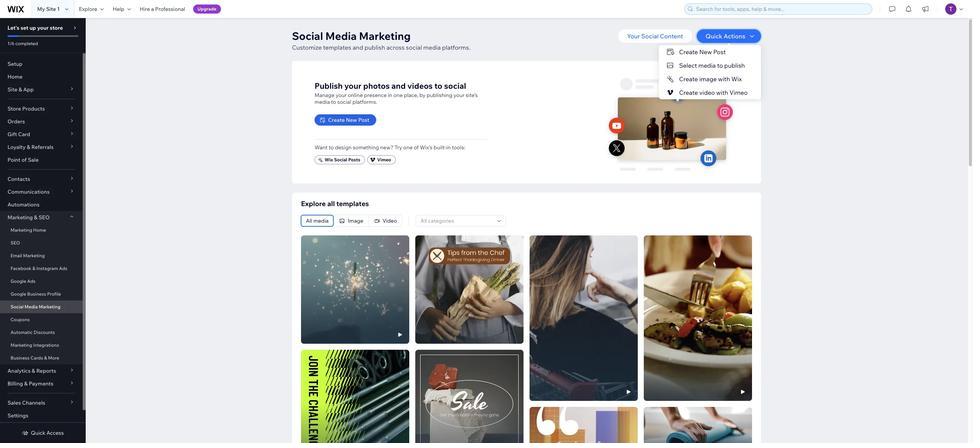 Task type: describe. For each thing, give the bounding box(es) containing it.
image button
[[334, 215, 368, 226]]

0 horizontal spatial social
[[337, 98, 351, 105]]

help
[[113, 6, 124, 12]]

1 horizontal spatial ads
[[59, 266, 67, 271]]

communications
[[8, 188, 50, 195]]

facebook & instagram ads
[[11, 266, 67, 271]]

let's
[[8, 24, 19, 31]]

1 vertical spatial templates
[[337, 199, 369, 208]]

online
[[348, 92, 363, 98]]

marketing & seo button
[[0, 211, 83, 224]]

1 vertical spatial business
[[11, 355, 29, 361]]

point
[[8, 156, 20, 163]]

marketing integrations link
[[0, 339, 83, 352]]

0 vertical spatial business
[[27, 291, 46, 297]]

coupons
[[11, 317, 30, 322]]

list box containing create new post
[[659, 45, 761, 99]]

integrations
[[33, 342, 59, 348]]

home link
[[0, 70, 83, 83]]

orders button
[[0, 115, 83, 128]]

publishing
[[427, 92, 453, 98]]

media for social media marketing
[[25, 304, 38, 310]]

store
[[8, 105, 21, 112]]

media inside social media marketing customize templates and publish across social media platforms.
[[424, 44, 441, 51]]

presence
[[364, 92, 387, 98]]

& for payments
[[24, 380, 28, 387]]

want
[[315, 144, 328, 151]]

marketing home link
[[0, 224, 83, 237]]

1 horizontal spatial site
[[46, 6, 56, 12]]

new?
[[380, 144, 394, 151]]

create new post inside button
[[328, 116, 370, 123]]

gift card
[[8, 131, 30, 138]]

your inside sidebar element
[[37, 24, 49, 31]]

create image with wix
[[679, 75, 742, 83]]

and inside social media marketing customize templates and publish across social media platforms.
[[353, 44, 363, 51]]

all media button
[[301, 215, 334, 226]]

my site 1
[[37, 6, 60, 12]]

reports
[[36, 367, 56, 374]]

gift
[[8, 131, 17, 138]]

built-
[[434, 144, 447, 151]]

settings
[[8, 412, 28, 419]]

social inside sidebar element
[[11, 304, 24, 310]]

wix inside button
[[325, 157, 333, 162]]

platforms. inside publish your photos and videos to social manage your online presence in one place, by publishing your site's media to social platforms.
[[353, 98, 378, 105]]

my
[[37, 6, 45, 12]]

content
[[660, 32, 684, 40]]

google business profile link
[[0, 288, 83, 300]]

to down publish
[[331, 98, 336, 105]]

wix inside list box
[[732, 75, 742, 83]]

quick for quick actions
[[706, 32, 723, 40]]

your up online
[[345, 81, 362, 90]]

create new post inside list box
[[679, 48, 726, 56]]

place,
[[404, 92, 419, 98]]

business cards & more
[[11, 355, 59, 361]]

manage
[[315, 92, 335, 98]]

wix's
[[420, 144, 433, 151]]

sales channels
[[8, 399, 45, 406]]

discounts
[[34, 329, 55, 335]]

to inside list box
[[717, 62, 723, 69]]

all
[[328, 199, 335, 208]]

and inside publish your photos and videos to social manage your online presence in one place, by publishing your site's media to social platforms.
[[392, 81, 406, 90]]

upgrade
[[198, 6, 217, 12]]

posts
[[349, 157, 361, 162]]

marketing inside social media marketing link
[[39, 304, 60, 310]]

point of sale link
[[0, 153, 83, 166]]

2 horizontal spatial social
[[444, 81, 466, 90]]

create new post button
[[315, 114, 376, 125]]

want to design something new? try one of wix's built-in tools:
[[315, 144, 466, 151]]

email marketing
[[11, 253, 45, 258]]

explore all templates
[[301, 199, 369, 208]]

analytics & reports button
[[0, 364, 83, 377]]

products
[[22, 105, 45, 112]]

social inside social media marketing customize templates and publish across social media platforms.
[[406, 44, 422, 51]]

& for app
[[19, 86, 22, 93]]

marketing integrations
[[11, 342, 59, 348]]

video
[[700, 89, 715, 96]]

more
[[48, 355, 59, 361]]

publish inside list box
[[725, 62, 745, 69]]

quick for quick access
[[31, 429, 45, 436]]

automations
[[8, 201, 39, 208]]

create left video
[[679, 89, 698, 96]]

hire a professional
[[140, 6, 185, 12]]

& for seo
[[34, 214, 37, 221]]

explore for explore all templates
[[301, 199, 326, 208]]

Search for tools, apps, help & more... field
[[694, 4, 870, 14]]

email
[[11, 253, 22, 258]]

your left site's
[[454, 92, 465, 98]]

create video with vimeo
[[679, 89, 748, 96]]

vimeo inside vimeo button
[[377, 157, 391, 162]]

select media to publish
[[679, 62, 745, 69]]

app
[[23, 86, 34, 93]]

contacts button
[[0, 173, 83, 185]]

marketing inside marketing integrations link
[[11, 342, 32, 348]]

design
[[335, 144, 352, 151]]

social inside social media marketing customize templates and publish across social media platforms.
[[292, 29, 323, 42]]

create up select
[[679, 48, 698, 56]]

contacts
[[8, 176, 30, 182]]

try
[[395, 144, 402, 151]]

email marketing link
[[0, 249, 83, 262]]

site & app button
[[0, 83, 83, 96]]

sale
[[28, 156, 39, 163]]

store products button
[[0, 102, 83, 115]]

quick actions
[[706, 32, 746, 40]]

All categories field
[[419, 215, 495, 226]]

access
[[47, 429, 64, 436]]

up
[[30, 24, 36, 31]]

media inside button
[[314, 217, 329, 224]]

all media
[[306, 217, 329, 224]]

image
[[348, 217, 364, 224]]

tools:
[[452, 144, 466, 151]]

cards
[[31, 355, 43, 361]]

upgrade button
[[193, 5, 221, 14]]

1 horizontal spatial of
[[414, 144, 419, 151]]

video
[[383, 217, 397, 224]]

completed
[[15, 41, 38, 46]]

explore for explore
[[79, 6, 97, 12]]

google for google ads
[[11, 278, 26, 284]]

new inside button
[[346, 116, 357, 123]]

your left online
[[336, 92, 347, 98]]



Task type: locate. For each thing, give the bounding box(es) containing it.
google inside "google business profile" link
[[11, 291, 26, 297]]

vimeo button
[[367, 155, 396, 164]]

0 vertical spatial create new post
[[679, 48, 726, 56]]

create
[[679, 48, 698, 56], [679, 75, 698, 83], [679, 89, 698, 96], [328, 116, 345, 123]]

store
[[50, 24, 63, 31]]

automatic discounts link
[[0, 326, 83, 339]]

1 horizontal spatial home
[[33, 227, 46, 233]]

marketing home
[[11, 227, 46, 233]]

in left tools:
[[447, 144, 451, 151]]

1/6
[[8, 41, 14, 46]]

1 horizontal spatial quick
[[706, 32, 723, 40]]

2 vertical spatial social
[[337, 98, 351, 105]]

google ads link
[[0, 275, 83, 288]]

1 vertical spatial platforms.
[[353, 98, 378, 105]]

0 horizontal spatial and
[[353, 44, 363, 51]]

setup
[[8, 61, 22, 67]]

create down select
[[679, 75, 698, 83]]

0 horizontal spatial ads
[[27, 278, 35, 284]]

create down manage
[[328, 116, 345, 123]]

seo inside popup button
[[39, 214, 50, 221]]

of inside sidebar element
[[22, 156, 27, 163]]

1 horizontal spatial one
[[404, 144, 413, 151]]

1 vertical spatial in
[[447, 144, 451, 151]]

1 vertical spatial one
[[404, 144, 413, 151]]

quick inside sidebar element
[[31, 429, 45, 436]]

actions
[[724, 32, 746, 40]]

& left reports at the bottom of page
[[32, 367, 35, 374]]

vimeo
[[730, 89, 748, 96], [377, 157, 391, 162]]

1/6 completed
[[8, 41, 38, 46]]

0 vertical spatial media
[[326, 29, 357, 42]]

0 horizontal spatial seo
[[11, 240, 20, 246]]

& for referrals
[[27, 144, 30, 150]]

marketing up across
[[359, 29, 411, 42]]

help button
[[108, 0, 135, 18]]

marketing inside social media marketing customize templates and publish across social media platforms.
[[359, 29, 411, 42]]

coupons link
[[0, 313, 83, 326]]

0 horizontal spatial home
[[8, 73, 22, 80]]

1 vertical spatial vimeo
[[377, 157, 391, 162]]

to right want
[[329, 144, 334, 151]]

0 horizontal spatial publish
[[365, 44, 385, 51]]

1 horizontal spatial vimeo
[[730, 89, 748, 96]]

marketing inside marketing & seo popup button
[[8, 214, 33, 221]]

1 vertical spatial site
[[8, 86, 17, 93]]

publish your photos and videos to social manage your online presence in one place, by publishing your site's media to social platforms.
[[315, 81, 478, 105]]

post inside list box
[[714, 48, 726, 56]]

social down design
[[334, 157, 348, 162]]

1 horizontal spatial social
[[406, 44, 422, 51]]

0 vertical spatial site
[[46, 6, 56, 12]]

in right the presence
[[388, 92, 393, 98]]

loyalty & referrals
[[8, 144, 54, 150]]

channels
[[22, 399, 45, 406]]

0 horizontal spatial vimeo
[[377, 157, 391, 162]]

profile
[[47, 291, 61, 297]]

with for vimeo
[[717, 89, 728, 96]]

seo up email
[[11, 240, 20, 246]]

vimeo inside list box
[[730, 89, 748, 96]]

1 vertical spatial with
[[717, 89, 728, 96]]

quick left actions
[[706, 32, 723, 40]]

social media marketing customize templates and publish across social media platforms.
[[292, 29, 471, 51]]

with for wix
[[718, 75, 730, 83]]

publish inside social media marketing customize templates and publish across social media platforms.
[[365, 44, 385, 51]]

1 vertical spatial post
[[358, 116, 370, 123]]

one inside publish your photos and videos to social manage your online presence in one place, by publishing your site's media to social platforms.
[[394, 92, 403, 98]]

social up publishing
[[444, 81, 466, 90]]

of left sale
[[22, 156, 27, 163]]

1 google from the top
[[11, 278, 26, 284]]

1 horizontal spatial wix
[[732, 75, 742, 83]]

quick actions button
[[697, 29, 762, 43]]

create new post up select media to publish
[[679, 48, 726, 56]]

& for reports
[[32, 367, 35, 374]]

1 vertical spatial home
[[33, 227, 46, 233]]

billing
[[8, 380, 23, 387]]

sidebar element
[[0, 18, 86, 443]]

0 vertical spatial post
[[714, 48, 726, 56]]

site
[[46, 6, 56, 12], [8, 86, 17, 93]]

and
[[353, 44, 363, 51], [392, 81, 406, 90]]

1 vertical spatial publish
[[725, 62, 745, 69]]

google
[[11, 278, 26, 284], [11, 291, 26, 297]]

social right "your"
[[642, 32, 659, 40]]

vimeo down new?
[[377, 157, 391, 162]]

0 horizontal spatial post
[[358, 116, 370, 123]]

0 horizontal spatial platforms.
[[353, 98, 378, 105]]

post inside button
[[358, 116, 370, 123]]

publish
[[365, 44, 385, 51], [725, 62, 745, 69]]

0 horizontal spatial one
[[394, 92, 403, 98]]

in inside publish your photos and videos to social manage your online presence in one place, by publishing your site's media to social platforms.
[[388, 92, 393, 98]]

photos
[[363, 81, 390, 90]]

marketing down profile
[[39, 304, 60, 310]]

0 vertical spatial new
[[700, 48, 712, 56]]

google down google ads
[[11, 291, 26, 297]]

1 horizontal spatial platforms.
[[442, 44, 471, 51]]

social
[[406, 44, 422, 51], [444, 81, 466, 90], [337, 98, 351, 105]]

1 horizontal spatial explore
[[301, 199, 326, 208]]

& left app
[[19, 86, 22, 93]]

1 vertical spatial seo
[[11, 240, 20, 246]]

post down online
[[358, 116, 370, 123]]

publish up create image with wix
[[725, 62, 745, 69]]

wix social posts
[[325, 157, 361, 162]]

image
[[700, 75, 717, 83]]

customize
[[292, 44, 322, 51]]

1 horizontal spatial media
[[326, 29, 357, 42]]

social up customize
[[292, 29, 323, 42]]

google down "facebook" at the left bottom of page
[[11, 278, 26, 284]]

1 vertical spatial quick
[[31, 429, 45, 436]]

marketing down marketing & seo
[[11, 227, 32, 233]]

vimeo down create image with wix
[[730, 89, 748, 96]]

wix up the create video with vimeo on the top right of page
[[732, 75, 742, 83]]

media down publish
[[315, 98, 330, 105]]

0 vertical spatial in
[[388, 92, 393, 98]]

post
[[714, 48, 726, 56], [358, 116, 370, 123]]

social
[[292, 29, 323, 42], [642, 32, 659, 40], [334, 157, 348, 162], [11, 304, 24, 310]]

& down 'automations' link on the top left
[[34, 214, 37, 221]]

communications button
[[0, 185, 83, 198]]

new up select media to publish
[[700, 48, 712, 56]]

card
[[18, 131, 30, 138]]

0 horizontal spatial new
[[346, 116, 357, 123]]

1 horizontal spatial in
[[447, 144, 451, 151]]

instagram
[[36, 266, 58, 271]]

& left more
[[44, 355, 47, 361]]

explore right 1
[[79, 6, 97, 12]]

0 vertical spatial social
[[406, 44, 422, 51]]

new down online
[[346, 116, 357, 123]]

one right try
[[404, 144, 413, 151]]

wix down want
[[325, 157, 333, 162]]

google for google business profile
[[11, 291, 26, 297]]

to up publishing
[[435, 81, 443, 90]]

home down setup
[[8, 73, 22, 80]]

templates up image button
[[337, 199, 369, 208]]

& right billing
[[24, 380, 28, 387]]

0 horizontal spatial media
[[25, 304, 38, 310]]

0 horizontal spatial of
[[22, 156, 27, 163]]

site left app
[[8, 86, 17, 93]]

0 horizontal spatial explore
[[79, 6, 97, 12]]

1 horizontal spatial new
[[700, 48, 712, 56]]

1 vertical spatial social
[[444, 81, 466, 90]]

sales channels button
[[0, 396, 83, 409]]

business up analytics
[[11, 355, 29, 361]]

videos
[[408, 81, 433, 90]]

1 vertical spatial media
[[25, 304, 38, 310]]

to up create image with wix
[[717, 62, 723, 69]]

hire
[[140, 6, 150, 12]]

ads up google business profile
[[27, 278, 35, 284]]

0 vertical spatial google
[[11, 278, 26, 284]]

google inside google ads link
[[11, 278, 26, 284]]

ads
[[59, 266, 67, 271], [27, 278, 35, 284]]

1 vertical spatial ads
[[27, 278, 35, 284]]

0 vertical spatial platforms.
[[442, 44, 471, 51]]

quick left access
[[31, 429, 45, 436]]

home down marketing & seo popup button
[[33, 227, 46, 233]]

1 vertical spatial of
[[22, 156, 27, 163]]

marketing & seo
[[8, 214, 50, 221]]

0 vertical spatial explore
[[79, 6, 97, 12]]

all
[[306, 217, 312, 224]]

0 horizontal spatial in
[[388, 92, 393, 98]]

0 vertical spatial of
[[414, 144, 419, 151]]

new
[[700, 48, 712, 56], [346, 116, 357, 123]]

your right up
[[37, 24, 49, 31]]

platforms. inside social media marketing customize templates and publish across social media platforms.
[[442, 44, 471, 51]]

1 vertical spatial explore
[[301, 199, 326, 208]]

1 horizontal spatial publish
[[725, 62, 745, 69]]

marketing inside marketing home "link"
[[11, 227, 32, 233]]

0 horizontal spatial create new post
[[328, 116, 370, 123]]

facebook & instagram ads link
[[0, 262, 83, 275]]

1 vertical spatial create new post
[[328, 116, 370, 123]]

media inside social media marketing customize templates and publish across social media platforms.
[[326, 29, 357, 42]]

list box
[[659, 45, 761, 99]]

home inside "link"
[[33, 227, 46, 233]]

0 horizontal spatial quick
[[31, 429, 45, 436]]

0 vertical spatial quick
[[706, 32, 723, 40]]

of left wix's
[[414, 144, 419, 151]]

business
[[27, 291, 46, 297], [11, 355, 29, 361]]

1 horizontal spatial seo
[[39, 214, 50, 221]]

social up coupons on the left bottom
[[11, 304, 24, 310]]

media for social media marketing customize templates and publish across social media platforms.
[[326, 29, 357, 42]]

create new post down online
[[328, 116, 370, 123]]

1
[[57, 6, 60, 12]]

0 vertical spatial wix
[[732, 75, 742, 83]]

0 vertical spatial and
[[353, 44, 363, 51]]

&
[[19, 86, 22, 93], [27, 144, 30, 150], [34, 214, 37, 221], [32, 266, 35, 271], [44, 355, 47, 361], [32, 367, 35, 374], [24, 380, 28, 387]]

publish left across
[[365, 44, 385, 51]]

automations link
[[0, 198, 83, 211]]

media inside publish your photos and videos to social manage your online presence in one place, by publishing your site's media to social platforms.
[[315, 98, 330, 105]]

loyalty
[[8, 144, 26, 150]]

0 vertical spatial templates
[[323, 44, 351, 51]]

with right image
[[718, 75, 730, 83]]

media right all
[[314, 217, 329, 224]]

templates inside social media marketing customize templates and publish across social media platforms.
[[323, 44, 351, 51]]

one left place,
[[394, 92, 403, 98]]

one
[[394, 92, 403, 98], [404, 144, 413, 151]]

media inside list box
[[699, 62, 716, 69]]

media right across
[[424, 44, 441, 51]]

social right across
[[406, 44, 422, 51]]

0 vertical spatial with
[[718, 75, 730, 83]]

& right "facebook" at the left bottom of page
[[32, 266, 35, 271]]

facebook
[[11, 266, 31, 271]]

explore up all media
[[301, 199, 326, 208]]

1 vertical spatial google
[[11, 291, 26, 297]]

let's set up your store
[[8, 24, 63, 31]]

0 vertical spatial vimeo
[[730, 89, 748, 96]]

set
[[21, 24, 28, 31]]

post up select media to publish
[[714, 48, 726, 56]]

a
[[151, 6, 154, 12]]

analytics
[[8, 367, 31, 374]]

0 vertical spatial home
[[8, 73, 22, 80]]

new inside list box
[[700, 48, 712, 56]]

site inside popup button
[[8, 86, 17, 93]]

1 horizontal spatial and
[[392, 81, 406, 90]]

0 horizontal spatial wix
[[325, 157, 333, 162]]

your social content
[[628, 32, 684, 40]]

media inside sidebar element
[[25, 304, 38, 310]]

marketing up 'facebook & instagram ads'
[[23, 253, 45, 258]]

quick inside button
[[706, 32, 723, 40]]

marketing down automatic
[[11, 342, 32, 348]]

by
[[420, 92, 426, 98]]

orders
[[8, 118, 25, 125]]

business up social media marketing at the left bottom
[[27, 291, 46, 297]]

1 vertical spatial new
[[346, 116, 357, 123]]

select
[[679, 62, 697, 69]]

ads right instagram
[[59, 266, 67, 271]]

with right video
[[717, 89, 728, 96]]

& for instagram
[[32, 266, 35, 271]]

1 vertical spatial and
[[392, 81, 406, 90]]

wix
[[732, 75, 742, 83], [325, 157, 333, 162]]

1 horizontal spatial create new post
[[679, 48, 726, 56]]

loyalty & referrals button
[[0, 141, 83, 153]]

1 vertical spatial wix
[[325, 157, 333, 162]]

referrals
[[31, 144, 54, 150]]

billing & payments
[[8, 380, 53, 387]]

0 horizontal spatial site
[[8, 86, 17, 93]]

publish
[[315, 81, 343, 90]]

site left 1
[[46, 6, 56, 12]]

media up image
[[699, 62, 716, 69]]

explore
[[79, 6, 97, 12], [301, 199, 326, 208]]

google business profile
[[11, 291, 61, 297]]

& right loyalty
[[27, 144, 30, 150]]

professional
[[155, 6, 185, 12]]

seo down 'automations' link on the top left
[[39, 214, 50, 221]]

templates right customize
[[323, 44, 351, 51]]

create inside button
[[328, 116, 345, 123]]

payments
[[29, 380, 53, 387]]

of
[[414, 144, 419, 151], [22, 156, 27, 163]]

social up create new post button
[[337, 98, 351, 105]]

2 google from the top
[[11, 291, 26, 297]]

0 vertical spatial seo
[[39, 214, 50, 221]]

something
[[353, 144, 379, 151]]

with
[[718, 75, 730, 83], [717, 89, 728, 96]]

0 vertical spatial ads
[[59, 266, 67, 271]]

0 vertical spatial publish
[[365, 44, 385, 51]]

1 horizontal spatial post
[[714, 48, 726, 56]]

marketing inside email marketing link
[[23, 253, 45, 258]]

create new post
[[679, 48, 726, 56], [328, 116, 370, 123]]

0 vertical spatial one
[[394, 92, 403, 98]]

marketing down automations
[[8, 214, 33, 221]]



Task type: vqa. For each thing, say whether or not it's contained in the screenshot.
Marketing Integrations link
yes



